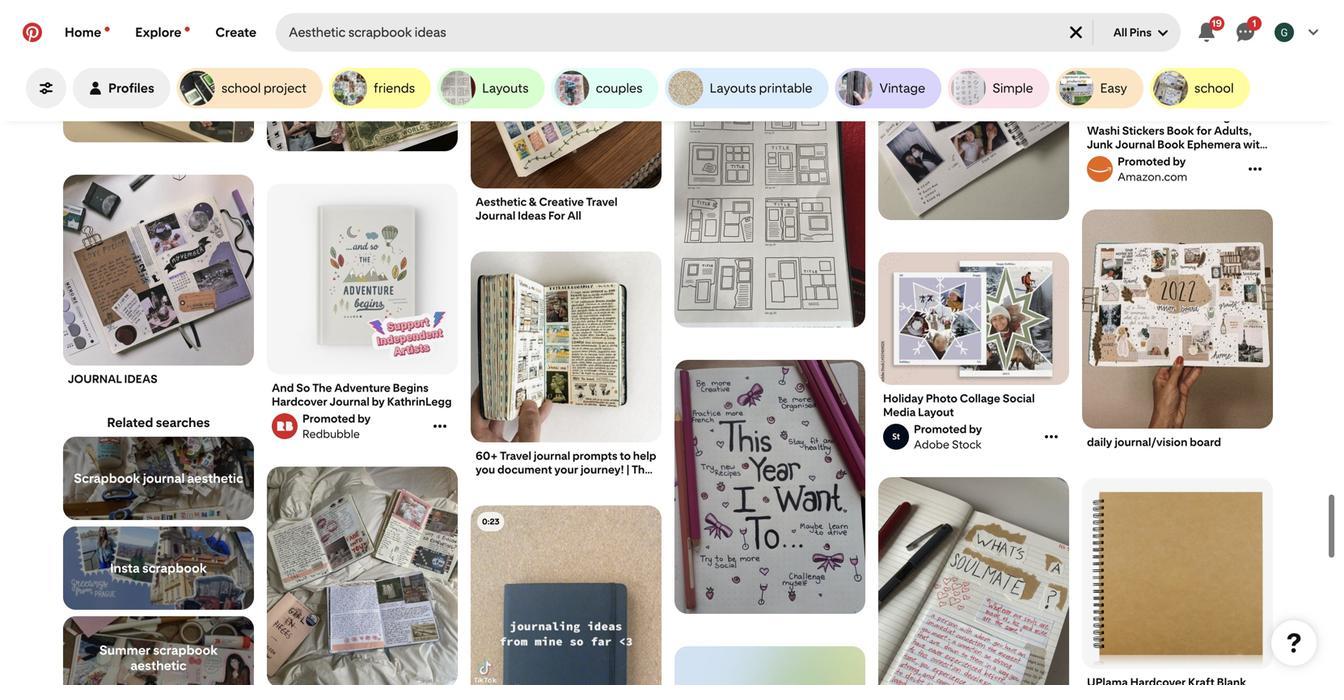 Task type: describe. For each thing, give the bounding box(es) containing it.
aesthetic
[[476, 195, 527, 209]]

19
[[1212, 17, 1222, 29]]

cvs
[[685, 2, 707, 15]]

journal ideas
[[68, 372, 158, 386]]

all pins button
[[1100, 13, 1181, 52]]

this contains an image of: ideas for your new bullet journal with kit!! click link image
[[471, 505, 662, 685]]

and so the adventure begins hardcover journal by kathrinlegg link
[[272, 381, 453, 408]]

journal inside aesthetic & creative travel journal ideas for all
[[476, 209, 515, 222]]

3
[[784, 0, 791, 2]]

project
[[264, 80, 306, 96]]

pins
[[1130, 25, 1152, 39]]

| inside 60+ travel journal prompts to help you document your journey! | that adventurer
[[627, 463, 629, 476]]

Search text field
[[289, 13, 1053, 52]]

related searches
[[107, 415, 210, 430]]

| inside caliber notebooks, 3 ct, assorted | cvs
[[679, 2, 682, 15]]

this contains an image of: daily journal/vision board image
[[1082, 209, 1273, 429]]

layouts for layouts
[[482, 80, 529, 96]]

stock
[[952, 438, 982, 451]]

scrapbook journal aesthetic link
[[63, 437, 254, 520]]

daily
[[1087, 435, 1112, 449]]

adventurer
[[476, 476, 536, 490]]

holiday photo collage social media  layout link
[[883, 391, 1064, 419]]

summer scrapbook aesthetic
[[99, 643, 218, 673]]

explore
[[135, 25, 182, 40]]

notifications image
[[185, 27, 190, 32]]

and
[[272, 381, 294, 395]]

related
[[107, 415, 153, 430]]

adobe
[[914, 438, 949, 451]]

school project
[[221, 80, 306, 96]]

prompts
[[573, 449, 618, 463]]

easy
[[1100, 80, 1127, 96]]

caliber
[[679, 0, 718, 2]]

journal inside 60+ travel journal prompts to help you document your journey! | that adventurer
[[534, 449, 570, 463]]

adventure
[[334, 381, 391, 395]]

aesthetic for scrapbook
[[130, 658, 187, 673]]

creative
[[539, 195, 584, 209]]

friends link
[[329, 68, 431, 108]]

that
[[632, 463, 655, 476]]

aesthetic & creative travel journal ideas for all
[[476, 195, 618, 222]]

your
[[554, 463, 578, 476]]

the
[[312, 381, 332, 395]]

aesthetic & creative travel journal ideas for all link
[[476, 195, 657, 222]]

you
[[476, 463, 495, 476]]

easy link
[[1056, 68, 1143, 108]]

ideas
[[518, 209, 546, 222]]

journal
[[68, 372, 122, 386]]

layouts link
[[438, 68, 545, 108]]

explore link
[[122, 13, 203, 52]]

all inside all pins button
[[1113, 25, 1127, 39]]

assorted
[[809, 0, 858, 2]]

couples link
[[551, 68, 659, 108]]

person image
[[89, 82, 102, 95]]

amazon.com link
[[1085, 154, 1245, 184]]

school for school project
[[221, 80, 261, 96]]

1
[[1252, 17, 1256, 29]]

searches
[[156, 415, 210, 430]]

document
[[497, 463, 552, 476]]

layout
[[918, 405, 954, 419]]

create link
[[203, 13, 269, 52]]

notebooks,
[[720, 0, 782, 2]]

summer scrapbook aesthetic link
[[63, 616, 254, 685]]

for
[[548, 209, 565, 222]]

ideas
[[124, 372, 158, 386]]

social
[[1003, 391, 1035, 405]]

filter image
[[40, 82, 53, 95]]

0 horizontal spatial journal
[[143, 471, 185, 486]]

profiles
[[108, 80, 154, 96]]

profiles link
[[73, 68, 170, 108]]

caliber notebooks, 3 ct, assorted | cvs link
[[679, 0, 861, 15]]

spain salou scrapbook portaventura world image
[[267, 0, 458, 152]]

home link
[[52, 13, 122, 52]]

60+ travel journal prompts to help you document your journey! | that adventurer link
[[476, 449, 657, 490]]

insta scrapbook link
[[63, 527, 254, 610]]

this contains an image of: what's a soulmate? image
[[878, 477, 1069, 685]]

so
[[296, 381, 310, 395]]

printable
[[759, 80, 812, 96]]

stock image: holiday photo collage social media  layout image
[[878, 252, 1069, 385]]

begins
[[393, 381, 429, 395]]



Task type: vqa. For each thing, say whether or not it's contained in the screenshot.
season on the right bottom of the page
no



Task type: locate. For each thing, give the bounding box(es) containing it.
travel
[[586, 195, 618, 209], [500, 449, 531, 463]]

scrapbook for insta scrapbook
[[142, 560, 207, 576]]

19 button
[[1187, 13, 1226, 52]]

1 horizontal spatial aesthetic
[[187, 471, 243, 486]]

ct,
[[793, 0, 807, 2]]

school down the 19 button
[[1194, 80, 1234, 96]]

1 vertical spatial all
[[567, 209, 581, 222]]

vintage
[[880, 80, 925, 96]]

2 school from the left
[[1194, 80, 1234, 96]]

kathrinlegg
[[387, 395, 452, 408]]

create
[[215, 25, 256, 40]]

travel right creative
[[586, 195, 618, 209]]

school left the project
[[221, 80, 261, 96]]

this contains an image of: 60+ travel journal prompts to help you document your journey! | that adventurer image
[[471, 252, 662, 442]]

1 vertical spatial aesthetic
[[130, 658, 187, 673]]

caliber notebooks, 3 ct, assorted | cvs
[[679, 0, 858, 15]]

1 vertical spatial journal
[[143, 471, 185, 486]]

1 school from the left
[[221, 80, 261, 96]]

1 vertical spatial scrapbook
[[153, 643, 218, 658]]

and so the adventure begins hardcover journal by kathrinlegg
[[272, 381, 452, 408]]

couples
[[596, 80, 643, 96]]

vintage link
[[835, 68, 942, 108]]

all right the for in the left top of the page
[[567, 209, 581, 222]]

| left cvs
[[679, 2, 682, 15]]

aesthetic
[[187, 471, 243, 486], [130, 658, 187, 673]]

journal
[[476, 209, 515, 222], [330, 395, 370, 408]]

journal
[[534, 449, 570, 463], [143, 471, 185, 486]]

friends
[[374, 80, 415, 96]]

redbubble
[[302, 427, 360, 441]]

daily journal/vision board
[[1087, 435, 1221, 449]]

1 horizontal spatial all
[[1113, 25, 1127, 39]]

1 layouts from the left
[[482, 80, 529, 96]]

0 vertical spatial journal
[[534, 449, 570, 463]]

help
[[633, 449, 656, 463]]

greg robinson image
[[1275, 23, 1294, 42]]

0 horizontal spatial all
[[567, 209, 581, 222]]

this contains an image of: image
[[63, 0, 254, 143], [878, 0, 1069, 220], [675, 74, 865, 328], [675, 360, 865, 614], [267, 467, 458, 685]]

journal inside and so the adventure begins hardcover journal by kathrinlegg
[[330, 395, 370, 408]]

unleash your creativity and boost efficiency with grammarly's context-aware ai. it's a game-changer. image
[[675, 646, 865, 685]]

1 horizontal spatial |
[[679, 2, 682, 15]]

prices may vary. dimensions: 12 x 12 inches, 200gsm. spiral bound blank diy scrapbook: make a special scrapbook or photo booth album for occasions like anniversary, valentine's day, mother's day, birthday, christmas and more. also can be used as a drawing sketchbook, diary, journal, guest sign in book, and more. material: the thick kraft paper cover protects everything that you have created inside. each book has 50 sheets (100 pages) and the paper are 200gsm cardstock acid-free paper for long te image
[[1082, 478, 1273, 669]]

journey!
[[580, 463, 624, 476]]

home
[[65, 25, 101, 40]]

photo
[[926, 391, 958, 405]]

all pins
[[1113, 25, 1152, 39]]

1 horizontal spatial journal
[[534, 449, 570, 463]]

dropdown image
[[1158, 28, 1168, 38]]

0 vertical spatial scrapbook
[[142, 560, 207, 576]]

layouts for layouts printable
[[710, 80, 756, 96]]

travel inside 60+ travel journal prompts to help you document your journey! | that adventurer
[[500, 449, 531, 463]]

all inside aesthetic & creative travel journal ideas for all
[[567, 209, 581, 222]]

scrapbook journal aesthetic
[[74, 471, 243, 486]]

60+
[[476, 449, 498, 463]]

simple
[[993, 80, 1033, 96]]

0 horizontal spatial travel
[[500, 449, 531, 463]]

scrapbook
[[142, 560, 207, 576], [153, 643, 218, 658]]

scrapbook for summer scrapbook aesthetic
[[153, 643, 218, 658]]

insta scrapbook
[[110, 560, 207, 576]]

summer
[[99, 643, 151, 658]]

all left pins at the right
[[1113, 25, 1127, 39]]

1 vertical spatial travel
[[500, 449, 531, 463]]

&
[[529, 195, 537, 209]]

1 horizontal spatial school
[[1194, 80, 1234, 96]]

redbubble link
[[269, 412, 429, 441]]

journal left ideas on the left of page
[[476, 209, 515, 222]]

0 vertical spatial travel
[[586, 195, 618, 209]]

0 horizontal spatial layouts
[[482, 80, 529, 96]]

simple link
[[948, 68, 1049, 108]]

aesthetic inside summer scrapbook aesthetic
[[130, 658, 187, 673]]

board
[[1190, 435, 1221, 449]]

2 layouts from the left
[[710, 80, 756, 96]]

hardcover
[[272, 395, 327, 408]]

1 vertical spatial |
[[627, 463, 629, 476]]

|
[[679, 2, 682, 15], [627, 463, 629, 476]]

holiday photo collage social media  layout
[[883, 391, 1035, 419]]

aesthetic for journal
[[187, 471, 243, 486]]

layouts printable
[[710, 80, 812, 96]]

this contains: aesthetic & creative travel journal ideas for all image
[[471, 0, 662, 189]]

journal left prompts
[[534, 449, 570, 463]]

adobe stock
[[914, 438, 982, 451]]

media
[[883, 405, 916, 419]]

layouts printable link
[[665, 68, 829, 108]]

journal/vision
[[1115, 435, 1188, 449]]

by
[[372, 395, 385, 408]]

1 horizontal spatial layouts
[[710, 80, 756, 96]]

| left that
[[627, 463, 629, 476]]

to
[[620, 449, 631, 463]]

daily journal/vision board link
[[1087, 435, 1268, 449]]

60+ travel journal prompts to help you document your journey! | that adventurer
[[476, 449, 656, 490]]

0 horizontal spatial school
[[221, 80, 261, 96]]

0 horizontal spatial aesthetic
[[130, 658, 187, 673]]

adobe stock link
[[881, 422, 1041, 451]]

travel inside aesthetic & creative travel journal ideas for all
[[586, 195, 618, 209]]

scrapbook inside summer scrapbook aesthetic
[[153, 643, 218, 658]]

scrapbook
[[74, 471, 140, 486]]

0 vertical spatial aesthetic
[[187, 471, 243, 486]]

notifications image
[[105, 27, 109, 32]]

school for school
[[1194, 80, 1234, 96]]

amazon.com
[[1118, 170, 1187, 184]]

layouts
[[482, 80, 529, 96], [710, 80, 756, 96]]

high-quality hardcover journal with wraparound print. 128 pages in ruled, graph or blank options. and so the adventure begins. let's go! image
[[267, 184, 458, 374]]

1 button
[[1226, 13, 1265, 52]]

0 vertical spatial |
[[679, 2, 682, 15]]

1 horizontal spatial journal
[[476, 209, 515, 222]]

insta
[[110, 560, 140, 576]]

this contains an image of: journal ideas image
[[63, 175, 254, 366]]

0 horizontal spatial journal
[[330, 395, 370, 408]]

journal down related searches at the bottom of the page
[[143, 471, 185, 486]]

travel right the 60+ at the bottom of the page
[[500, 449, 531, 463]]

journal up the redbubble link
[[330, 395, 370, 408]]

1 vertical spatial journal
[[330, 395, 370, 408]]

school project link
[[177, 68, 323, 108]]

0 horizontal spatial |
[[627, 463, 629, 476]]

1 horizontal spatial travel
[[586, 195, 618, 209]]

journal ideas link
[[68, 372, 249, 386]]

holiday
[[883, 391, 924, 405]]

0 vertical spatial journal
[[476, 209, 515, 222]]

scrapbook right insta
[[142, 560, 207, 576]]

school link
[[1150, 68, 1250, 108]]

prices may vary. what you will get: our 40 sheets ephemera film sticker book includes 20 sheets of a nice variety of pre-cut filmstrip stickers ( stickers are about 180pcs) and 20 full sheets of scrapbook self-adhesive papers with different designs (paper size: 4.1'' × 5.7''). besides, the package will come with a purple tweezer as a gift. pre-cut & self-adhesive: enjoy the best of both worlds with 20 sheets of precut design washi stickers and 20 sheets of self-adhesive background scrapbooking p image
[[1082, 0, 1273, 104]]

0 vertical spatial all
[[1113, 25, 1127, 39]]

scrapbook right summer
[[153, 643, 218, 658]]

all
[[1113, 25, 1127, 39], [567, 209, 581, 222]]



